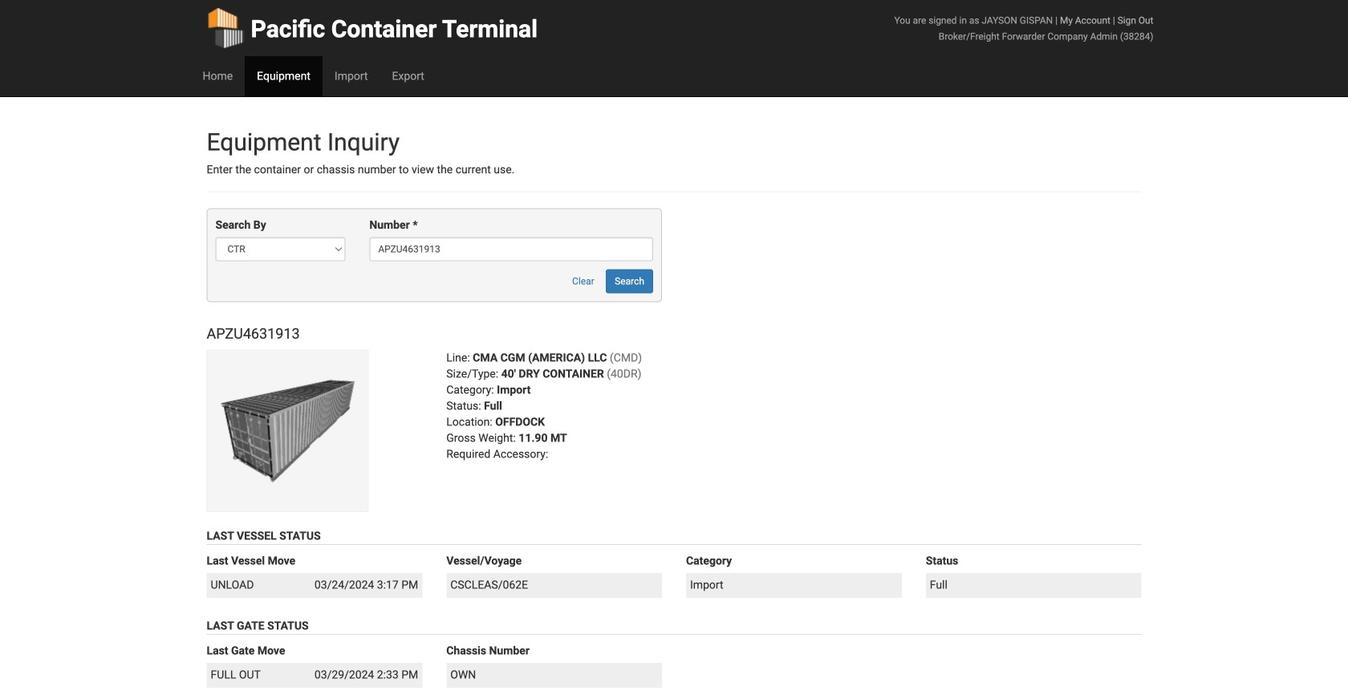 Task type: describe. For each thing, give the bounding box(es) containing it.
40dr image
[[207, 350, 369, 512]]



Task type: locate. For each thing, give the bounding box(es) containing it.
None text field
[[370, 237, 653, 261]]



